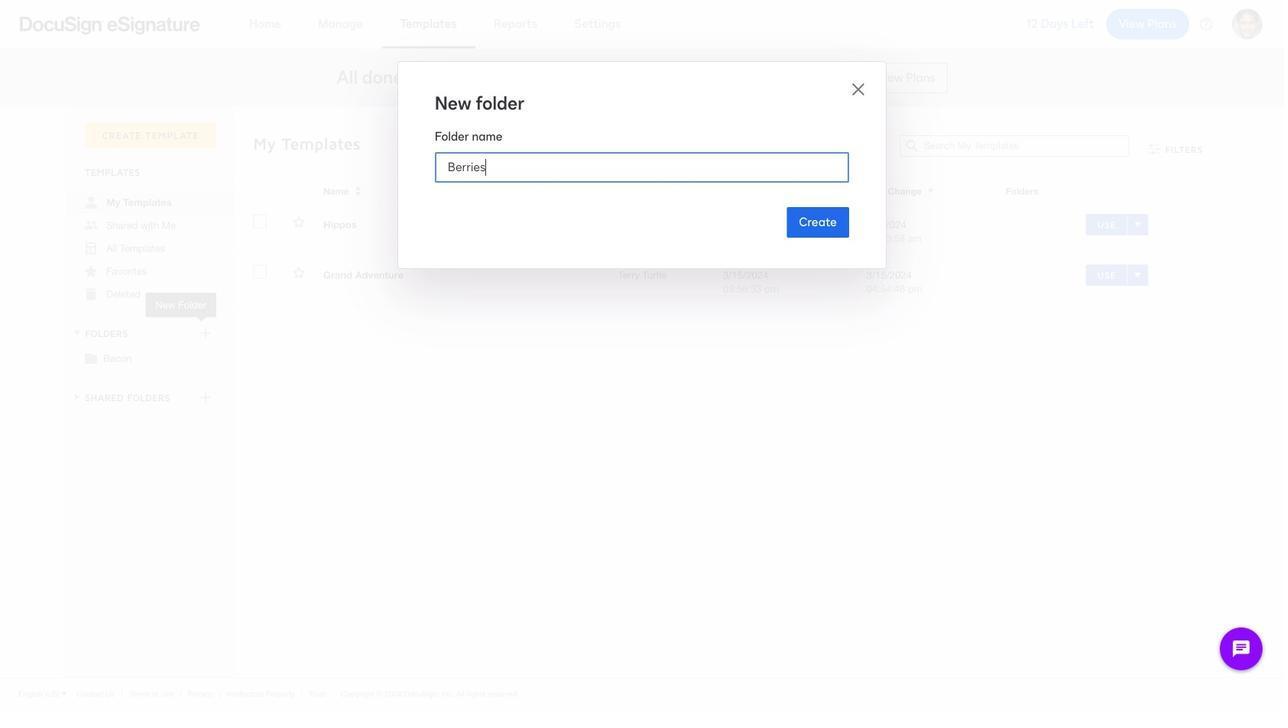 Task type: vqa. For each thing, say whether or not it's contained in the screenshot.
Add Hippos to favorites image
yes



Task type: locate. For each thing, give the bounding box(es) containing it.
more info region
[[0, 678, 1285, 711]]

folder image
[[85, 352, 97, 364]]

docusign esignature image
[[20, 16, 200, 35]]

Search My Templates text field
[[924, 136, 1129, 156]]

star filled image
[[85, 265, 97, 278]]

Enter folder name text field
[[436, 153, 849, 182]]

add grand adventure to favorites image
[[293, 267, 305, 279]]



Task type: describe. For each thing, give the bounding box(es) containing it.
add hippos to favorites image
[[293, 216, 305, 228]]

user image
[[85, 197, 97, 209]]

view folders image
[[71, 327, 83, 339]]

trash image
[[85, 288, 97, 301]]

templates image
[[85, 242, 97, 255]]

shared image
[[85, 220, 97, 232]]



